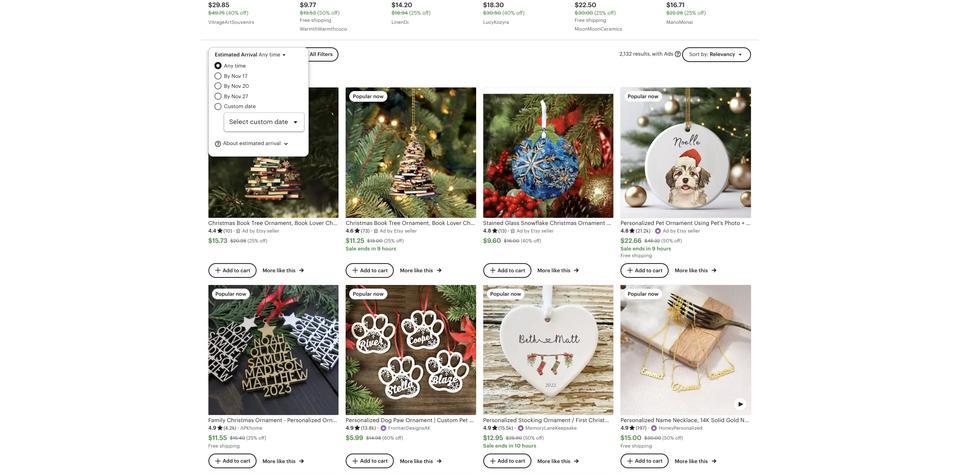 Task type: vqa. For each thing, say whether or not it's contained in the screenshot.
Off) associated with 14.20
yes



Task type: describe. For each thing, give the bounding box(es) containing it.
a d by etsy seller for 9.60
[[517, 228, 554, 234]]

all filters button
[[295, 47, 339, 62]]

cart for 11.55
[[240, 458, 250, 464]]

14.98
[[369, 436, 381, 441]]

seller for 22.66
[[688, 228, 700, 234]]

2 | from the left
[[526, 417, 528, 424]]

2 ornament from the left
[[322, 417, 349, 424]]

20
[[243, 83, 249, 89]]

relevancy
[[710, 51, 735, 57]]

custom date
[[224, 103, 256, 109]]

popular for 15.73
[[215, 94, 235, 100]]

20.98
[[233, 238, 246, 244]]

popular now for 5.99
[[353, 291, 384, 297]]

9 for 22.66
[[652, 246, 656, 252]]

add to cart for 22.66
[[635, 267, 663, 273]]

add to cart button for 15.73
[[208, 263, 256, 278]]

18.30
[[487, 1, 504, 9]]

shipping for 9.77
[[311, 17, 331, 23]]

personalized dog paw ornament | custom pet christmas ornament | animal 2023 ornament
[[346, 417, 591, 424]]

2 christmas from the left
[[388, 417, 415, 424]]

$ inside "$ 9.60 $ 16.00 (40% off)"
[[504, 238, 507, 244]]

cart for 5.99
[[378, 458, 388, 464]]

add to cart for 9.60
[[498, 267, 525, 273]]

· for 9.60
[[508, 228, 509, 234]]

3 christmas from the left
[[469, 417, 496, 424]]

more like this link for 11.25
[[400, 266, 441, 275]]

d for 9.60
[[520, 228, 523, 234]]

this for 22.66
[[699, 268, 708, 274]]

arrival
[[241, 52, 257, 58]]

(40% for 29.85
[[226, 10, 239, 16]]

17
[[243, 73, 247, 79]]

more for 5.99
[[400, 459, 413, 464]]

popular now for 15.73
[[215, 94, 246, 100]]

paw
[[393, 417, 404, 424]]

by nov 27
[[224, 93, 248, 99]]

d for 15.73
[[245, 228, 248, 234]]

22.28
[[670, 10, 683, 16]]

add for 15.00
[[635, 458, 645, 464]]

this for 5.99
[[424, 459, 433, 464]]

any inside select an estimated delivery date option group
[[224, 63, 233, 69]]

2023
[[549, 417, 563, 424]]

off) for 12.95
[[536, 436, 544, 441]]

(4.2k)
[[224, 426, 236, 431]]

in for 11.25
[[371, 246, 376, 252]]

9 for 11.25
[[377, 246, 381, 252]]

more for 12.95
[[537, 459, 550, 464]]

16.00
[[507, 238, 520, 244]]

· right (4.2k)
[[238, 425, 239, 431]]

manomonai
[[666, 19, 693, 25]]

more like this link for 15.73
[[263, 266, 304, 275]]

by nov 20
[[224, 83, 249, 89]]

now for 5.99
[[373, 291, 384, 297]]

vitrageartsouvenirs
[[208, 19, 254, 25]]

about estimated arrival button
[[214, 136, 296, 151]]

personalized pet ornament using pet's photo + name - custom ornament christmas dog ornament personalized dog ornament custom dog image
[[621, 88, 751, 218]]

$ inside $ 15.73 $ 20.98 (25% off)
[[230, 238, 233, 244]]

ends for 22.66
[[633, 246, 645, 252]]

11.25
[[350, 237, 364, 245]]

family christmas ornament - personalized ornament with names - christmas tree ornament
[[208, 417, 456, 424]]

(25% for 16.71
[[684, 10, 696, 16]]

with
[[351, 417, 363, 424]]

moonmoonceramics
[[575, 26, 622, 32]]

(15.5k)
[[498, 426, 513, 431]]

sort
[[689, 51, 700, 57]]

11.55
[[212, 435, 227, 442]]

(40% for 18.30
[[502, 10, 515, 16]]

15.00 inside $ 15.00 $ 30.00 (50% off) free shipping
[[625, 435, 642, 442]]

more like this for 9.60
[[537, 268, 572, 274]]

in for 12.95
[[509, 443, 513, 449]]

$ 22.50 $ 30.00 (25% off) free shipping moonmoonceramics
[[575, 1, 622, 32]]

3 ornament from the left
[[406, 417, 433, 424]]

5 ornament from the left
[[498, 417, 525, 424]]

now for 15.73
[[236, 94, 246, 100]]

more for 22.66
[[675, 268, 688, 274]]

all filters
[[310, 51, 333, 57]]

popular for 11.25
[[353, 94, 372, 100]]

off) for 29.85
[[240, 10, 248, 16]]

popular now for 12.95
[[490, 291, 521, 297]]

free inside $ 22.66 $ 45.32 (50% off) sale ends in 9 hours free shipping
[[621, 253, 631, 259]]

1 personalized from the left
[[287, 417, 321, 424]]

(10)
[[224, 228, 232, 234]]

sale for 11.25
[[346, 246, 357, 252]]

(40% inside "$ 9.60 $ 16.00 (40% off)"
[[521, 238, 532, 244]]

4.9 for 12.95
[[483, 425, 491, 431]]

sale for 22.66
[[621, 246, 631, 252]]

0 vertical spatial time
[[269, 52, 280, 58]]

(13)
[[498, 228, 507, 234]]

0 vertical spatial any
[[259, 52, 268, 58]]

add to cart for 12.95
[[498, 458, 525, 464]]

shipping for 11.55
[[220, 444, 240, 449]]

12.95
[[487, 435, 503, 442]]

by nov 17
[[224, 73, 247, 79]]

to for 15.00
[[646, 458, 652, 464]]

lucykozyra
[[483, 19, 509, 25]]

like for 15.73
[[277, 268, 285, 274]]

more like this link for 12.95
[[537, 457, 579, 465]]

tree
[[416, 417, 428, 424]]

10
[[515, 443, 521, 449]]

15.00 inside $ 11.25 $ 15.00 (25% off) sale ends in 9 hours
[[370, 238, 383, 244]]

etsy for 11.25
[[394, 228, 403, 234]]

arrival
[[265, 141, 281, 147]]

· for 11.25
[[371, 228, 372, 234]]

off) for 9.60
[[534, 238, 541, 244]]

$ 14.20 $ 18.94 (25% off) linendi
[[392, 1, 431, 25]]

estimated
[[215, 52, 240, 58]]

5.99
[[350, 435, 363, 442]]

add to cart button for 11.55
[[208, 454, 256, 469]]

this for 15.73
[[286, 268, 296, 274]]

personalized stocking ornament / first christmas together ornament /married ornament/engaged ornament / couples ornament/ christmas gift/ image
[[483, 285, 613, 415]]

sale for 12.95
[[483, 443, 494, 449]]

date
[[245, 103, 256, 109]]

popular for 22.66
[[628, 94, 647, 100]]

memorylanekeepsake
[[526, 426, 577, 431]]

a for 11.25
[[380, 228, 383, 234]]

free for 9.77
[[300, 17, 310, 23]]

$ 15.00 $ 30.00 (50% off) free shipping
[[621, 435, 683, 449]]

$ 12.95 $ 25.90 (50% off) sale ends in 10 hours
[[483, 435, 544, 449]]

more like this for 22.66
[[675, 268, 709, 274]]

to for 9.60
[[509, 267, 514, 273]]

27
[[243, 93, 248, 99]]

6 ornament from the left
[[564, 417, 591, 424]]

$ 11.55 $ 15.40 (25% off) free shipping
[[208, 435, 266, 449]]

29.85
[[212, 1, 229, 9]]

45.32
[[648, 238, 660, 244]]

18.94
[[395, 10, 408, 16]]

any time link
[[224, 62, 304, 70]]

$ 16.71 $ 22.28 (25% off) manomonai
[[666, 1, 706, 25]]

by for 11.25
[[387, 228, 393, 234]]

estimated arrival any time
[[215, 52, 280, 58]]

apkhome
[[240, 426, 262, 431]]

(197)
[[636, 426, 647, 431]]

4.4
[[208, 228, 216, 234]]

add to cart for 15.73
[[223, 267, 250, 273]]

now for 22.66
[[648, 94, 659, 100]]

linendi
[[392, 19, 409, 25]]

(73)
[[361, 228, 370, 234]]

a for 22.66
[[663, 228, 666, 234]]

more like this for 11.55
[[263, 459, 297, 464]]

more like this link for 9.60
[[537, 266, 579, 275]]

· for 15.00
[[648, 425, 649, 431]]

1 vertical spatial custom
[[437, 417, 458, 424]]

$ 9.60 $ 16.00 (40% off)
[[483, 237, 541, 245]]

this for 12.95
[[561, 459, 570, 464]]

more like this for 15.00
[[675, 459, 709, 464]]

warmthwarmthcoco
[[300, 26, 347, 32]]

stained glass snowflake christmas ornament design,  christmas ornament round shape, holiday ornament, whimsical snowflake shape ornament image
[[483, 88, 613, 218]]

2 personalized from the left
[[346, 417, 379, 424]]

$ 15.73 $ 20.98 (25% off)
[[208, 237, 267, 245]]

9.60
[[487, 237, 501, 245]]

more for 15.00
[[675, 459, 688, 464]]

14.20
[[396, 1, 412, 9]]

to for 11.55
[[234, 458, 239, 464]]

15.73
[[212, 237, 228, 245]]

$ 5.99 $ 14.98 (60% off)
[[346, 435, 403, 442]]

etsy for 15.73
[[256, 228, 266, 234]]



Task type: locate. For each thing, give the bounding box(es) containing it.
add to cart button down "$ 9.60 $ 16.00 (40% off)"
[[483, 263, 531, 278]]

nov inside by nov 20 link
[[231, 83, 241, 89]]

popular for 12.95
[[490, 291, 509, 297]]

1 a d by etsy seller from the left
[[242, 228, 279, 234]]

(25% inside $ 22.50 $ 30.00 (25% off) free shipping moonmoonceramics
[[594, 10, 606, 16]]

· apkhome
[[238, 425, 262, 431]]

2 a d by etsy seller from the left
[[380, 228, 417, 234]]

a
[[242, 228, 245, 234], [380, 228, 383, 234], [517, 228, 520, 234], [663, 228, 666, 234]]

cart down the (60%
[[378, 458, 388, 464]]

cart for 22.66
[[653, 267, 663, 273]]

popular
[[215, 94, 235, 100], [353, 94, 372, 100], [628, 94, 647, 100], [215, 291, 235, 297], [353, 291, 372, 297], [490, 291, 509, 297], [628, 291, 647, 297]]

a up 16.00
[[517, 228, 520, 234]]

ornament left with
[[322, 417, 349, 424]]

now for 11.55
[[236, 291, 246, 297]]

2 a from the left
[[380, 228, 383, 234]]

sale down 11.25
[[346, 246, 357, 252]]

by for 9.60
[[524, 228, 530, 234]]

by for by nov 27
[[224, 93, 230, 99]]

custom
[[224, 103, 243, 109], [437, 417, 458, 424]]

add to cart button for 22.66
[[621, 263, 669, 278]]

this for 9.60
[[561, 268, 570, 274]]

off)
[[240, 10, 248, 16], [331, 10, 340, 16], [422, 10, 431, 16], [516, 10, 525, 16], [608, 10, 616, 16], [698, 10, 706, 16], [260, 238, 267, 244], [396, 238, 404, 244], [534, 238, 541, 244], [674, 238, 682, 244], [258, 436, 266, 441], [395, 436, 403, 441], [536, 436, 544, 441], [675, 436, 683, 441]]

0 horizontal spatial christmas
[[227, 417, 254, 424]]

custom inside select an estimated delivery date option group
[[224, 103, 243, 109]]

by down by nov 17
[[224, 83, 230, 89]]

(25% for 15.73
[[248, 238, 258, 244]]

0 horizontal spatial 15.00
[[370, 238, 383, 244]]

15.00 down the (197)
[[625, 435, 642, 442]]

2 horizontal spatial hours
[[657, 246, 671, 252]]

4.9 down family
[[208, 425, 216, 431]]

to down $ 15.73 $ 20.98 (25% off)
[[234, 267, 239, 273]]

0 horizontal spatial sale
[[346, 246, 357, 252]]

(25% inside $ 11.25 $ 15.00 (25% off) sale ends in 9 hours
[[384, 238, 395, 244]]

ornament up apkhome
[[255, 417, 282, 424]]

more like this link for 22.66
[[675, 266, 716, 275]]

9.77
[[304, 1, 316, 9]]

2 horizontal spatial in
[[646, 246, 651, 252]]

30.00 inside $ 22.50 $ 30.00 (25% off) free shipping moonmoonceramics
[[578, 10, 593, 16]]

by nov 20 link
[[224, 82, 304, 90]]

2 vertical spatial by
[[224, 93, 230, 99]]

by
[[250, 228, 255, 234], [387, 228, 393, 234], [524, 228, 530, 234], [670, 228, 676, 234]]

add to cart button
[[208, 263, 256, 278], [346, 263, 394, 278], [483, 263, 531, 278], [621, 263, 669, 278], [208, 454, 256, 469], [346, 454, 394, 469], [483, 454, 531, 469], [621, 454, 669, 469]]

off) for 15.00
[[675, 436, 683, 441]]

a up $ 11.25 $ 15.00 (25% off) sale ends in 9 hours
[[380, 228, 383, 234]]

4 a from the left
[[663, 228, 666, 234]]

1 horizontal spatial 30.00
[[647, 436, 661, 441]]

ends inside $ 22.66 $ 45.32 (50% off) sale ends in 9 hours free shipping
[[633, 246, 645, 252]]

time inside select an estimated delivery date option group
[[235, 63, 246, 69]]

add to cart down 16.00
[[498, 267, 525, 273]]

1 vertical spatial any
[[224, 63, 233, 69]]

(50% right '45.32'
[[661, 238, 673, 244]]

2,132 results,
[[620, 51, 651, 57]]

off) inside "$ 9.60 $ 16.00 (40% off)"
[[534, 238, 541, 244]]

2 4.8 from the left
[[621, 228, 629, 234]]

4 d from the left
[[666, 228, 669, 234]]

free inside $ 9.77 $ 19.53 (50% off) free shipping warmthwarmthcoco
[[300, 17, 310, 23]]

about estimated arrival
[[222, 141, 281, 147]]

9
[[377, 246, 381, 252], [652, 246, 656, 252]]

4 ornament from the left
[[429, 417, 456, 424]]

add to cart down 14.98
[[360, 458, 388, 464]]

1 etsy from the left
[[256, 228, 266, 234]]

time up by nov 17
[[235, 63, 246, 69]]

select an estimated delivery date option group
[[214, 62, 304, 132]]

ends inside $ 12.95 $ 25.90 (50% off) sale ends in 10 hours
[[495, 443, 507, 449]]

off) inside $ 18.30 $ 30.50 (40% off) lucykozyra
[[516, 10, 525, 16]]

0 vertical spatial 15.00
[[370, 238, 383, 244]]

a d by etsy seller for 22.66
[[663, 228, 700, 234]]

add down $ 11.25 $ 15.00 (25% off) sale ends in 9 hours
[[360, 267, 370, 273]]

0 horizontal spatial hours
[[382, 246, 396, 252]]

cart down $ 22.66 $ 45.32 (50% off) sale ends in 9 hours free shipping
[[653, 267, 663, 273]]

4.9 left the (197)
[[621, 425, 629, 431]]

(25% down 22.50
[[594, 10, 606, 16]]

nov
[[231, 73, 241, 79], [231, 83, 241, 89], [231, 93, 241, 99]]

add to cart for 5.99
[[360, 458, 388, 464]]

cart down '20.98'
[[240, 267, 250, 273]]

4.9 for 15.00
[[621, 425, 629, 431]]

animal
[[529, 417, 548, 424]]

sale inside $ 12.95 $ 25.90 (50% off) sale ends in 10 hours
[[483, 443, 494, 449]]

(25% for 22.50
[[594, 10, 606, 16]]

in inside $ 22.66 $ 45.32 (50% off) sale ends in 9 hours free shipping
[[646, 246, 651, 252]]

by for by nov 20
[[224, 83, 230, 89]]

3 by from the top
[[224, 93, 230, 99]]

off) for 16.71
[[698, 10, 706, 16]]

popular now for 11.25
[[353, 94, 384, 100]]

2 horizontal spatial christmas
[[469, 417, 496, 424]]

add down 9.60
[[498, 267, 508, 273]]

christmas right pet on the bottom
[[469, 417, 496, 424]]

16.71
[[670, 1, 685, 9]]

estimated
[[239, 141, 264, 147]]

hours inside $ 12.95 $ 25.90 (50% off) sale ends in 10 hours
[[522, 443, 536, 449]]

sort by: relevancy
[[689, 51, 735, 57]]

by for 15.73
[[250, 228, 255, 234]]

nov inside by nov 17 link
[[231, 73, 241, 79]]

add down 15.73
[[223, 267, 233, 273]]

ads
[[664, 51, 673, 57]]

0 horizontal spatial ends
[[358, 246, 370, 252]]

off) inside the $ 16.71 $ 22.28 (25% off) manomonai
[[698, 10, 706, 16]]

2 4.9 from the left
[[346, 425, 354, 431]]

0 horizontal spatial any
[[224, 63, 233, 69]]

off) inside $ 11.55 $ 15.40 (25% off) free shipping
[[258, 436, 266, 441]]

seller for 11.25
[[405, 228, 417, 234]]

a d by etsy seller up 16.00
[[517, 228, 554, 234]]

4 a d by etsy seller from the left
[[663, 228, 700, 234]]

0 horizontal spatial in
[[371, 246, 376, 252]]

shipping inside $ 11.55 $ 15.40 (25% off) free shipping
[[220, 444, 240, 449]]

1 vertical spatial 30.00
[[647, 436, 661, 441]]

3 a from the left
[[517, 228, 520, 234]]

1 christmas from the left
[[227, 417, 254, 424]]

in inside $ 12.95 $ 25.90 (50% off) sale ends in 10 hours
[[509, 443, 513, 449]]

1 | from the left
[[434, 417, 436, 424]]

a d by etsy seller for 11.25
[[380, 228, 417, 234]]

(50% inside $ 15.00 $ 30.00 (50% off) free shipping
[[662, 436, 674, 441]]

· down names on the bottom left
[[377, 425, 379, 431]]

4.8 up the 22.66
[[621, 228, 629, 234]]

0 vertical spatial nov
[[231, 73, 241, 79]]

1 nov from the top
[[231, 73, 241, 79]]

by:
[[701, 51, 709, 57]]

to down $ 11.55 $ 15.40 (25% off) free shipping
[[234, 458, 239, 464]]

9 inside $ 22.66 $ 45.32 (50% off) sale ends in 9 hours free shipping
[[652, 246, 656, 252]]

0 vertical spatial custom
[[224, 103, 243, 109]]

by nov 17 link
[[224, 72, 304, 80]]

hours inside $ 11.25 $ 15.00 (25% off) sale ends in 9 hours
[[382, 246, 396, 252]]

2 by from the top
[[224, 83, 230, 89]]

more like this link for 11.55
[[263, 457, 304, 465]]

off) inside $ 15.73 $ 20.98 (25% off)
[[260, 238, 267, 244]]

shipping up warmthwarmthcoco
[[311, 17, 331, 23]]

|
[[434, 417, 436, 424], [526, 417, 528, 424]]

about
[[223, 141, 238, 147]]

d up $ 11.25 $ 15.00 (25% off) sale ends in 9 hours
[[383, 228, 386, 234]]

cart for 15.73
[[240, 267, 250, 273]]

· right (15.5k)
[[514, 425, 516, 431]]

4.9
[[208, 425, 216, 431], [346, 425, 354, 431], [483, 425, 491, 431], [621, 425, 629, 431]]

(50% inside $ 12.95 $ 25.90 (50% off) sale ends in 10 hours
[[523, 436, 535, 441]]

(21.2k)
[[636, 228, 651, 234]]

(25% inside $ 15.73 $ 20.98 (25% off)
[[248, 238, 258, 244]]

ends inside $ 11.25 $ 15.00 (25% off) sale ends in 9 hours
[[358, 246, 370, 252]]

time up any time link
[[269, 52, 280, 58]]

more for 11.55
[[263, 459, 275, 464]]

nov for 17
[[231, 73, 241, 79]]

shipping for 22.50
[[586, 17, 606, 23]]

frontierdesignsak
[[388, 426, 431, 431]]

to down $ 15.00 $ 30.00 (50% off) free shipping
[[646, 458, 652, 464]]

sale
[[346, 246, 357, 252], [621, 246, 631, 252], [483, 443, 494, 449]]

4.8 up 9.60
[[483, 228, 491, 234]]

$ 9.77 $ 19.53 (50% off) free shipping warmthwarmthcoco
[[300, 1, 347, 32]]

off) for 18.30
[[516, 10, 525, 16]]

off) for 22.50
[[608, 10, 616, 16]]

to down $ 11.25 $ 15.00 (25% off) sale ends in 9 hours
[[372, 267, 377, 273]]

hours for 12.95
[[522, 443, 536, 449]]

any
[[259, 52, 268, 58], [224, 63, 233, 69]]

(40% right 16.00
[[521, 238, 532, 244]]

1 horizontal spatial 15.00
[[625, 435, 642, 442]]

add to cart button down $ 15.73 $ 20.98 (25% off)
[[208, 263, 256, 278]]

1 vertical spatial by
[[224, 83, 230, 89]]

off) inside $ 22.50 $ 30.00 (25% off) free shipping moonmoonceramics
[[608, 10, 616, 16]]

1 horizontal spatial christmas
[[388, 417, 415, 424]]

3 etsy from the left
[[531, 228, 540, 234]]

1 9 from the left
[[377, 246, 381, 252]]

0 horizontal spatial time
[[235, 63, 246, 69]]

by nov 27 link
[[224, 93, 304, 100]]

1 by from the left
[[250, 228, 255, 234]]

2 horizontal spatial sale
[[621, 246, 631, 252]]

a d by etsy seller for 15.73
[[242, 228, 279, 234]]

d up $ 22.66 $ 45.32 (50% off) sale ends in 9 hours free shipping
[[666, 228, 669, 234]]

4.9 up 12.95
[[483, 425, 491, 431]]

1 horizontal spatial ends
[[495, 443, 507, 449]]

free inside $ 22.50 $ 30.00 (25% off) free shipping moonmoonceramics
[[575, 17, 585, 23]]

sale inside $ 22.66 $ 45.32 (50% off) sale ends in 9 hours free shipping
[[621, 246, 631, 252]]

30.00 for 22.50
[[578, 10, 593, 16]]

3 nov from the top
[[231, 93, 241, 99]]

hours for 11.25
[[382, 246, 396, 252]]

shipping inside $ 22.50 $ 30.00 (25% off) free shipping moonmoonceramics
[[586, 17, 606, 23]]

(60%
[[382, 436, 394, 441]]

nov left the 27 at the left top of page
[[231, 93, 241, 99]]

shipping down the (197)
[[632, 444, 652, 449]]

like for 15.00
[[689, 459, 698, 464]]

add to cart button down $ 11.55 $ 15.40 (25% off) free shipping
[[208, 454, 256, 469]]

4.6
[[346, 228, 354, 234]]

to
[[234, 267, 239, 273], [372, 267, 377, 273], [509, 267, 514, 273], [646, 267, 652, 273], [234, 458, 239, 464], [372, 458, 377, 464], [509, 458, 514, 464], [646, 458, 652, 464]]

sale inside $ 11.25 $ 15.00 (25% off) sale ends in 9 hours
[[346, 246, 357, 252]]

to down 14.98
[[372, 458, 377, 464]]

this for 11.25
[[424, 268, 433, 274]]

etsy
[[256, 228, 266, 234], [394, 228, 403, 234], [531, 228, 540, 234], [677, 228, 687, 234]]

to for 12.95
[[509, 458, 514, 464]]

christmas book tree ornament, book lover christmas ornament, book lover ornament, book club ornament, book lover christmas gifts, librarian image
[[346, 88, 476, 218]]

off) inside $ 14.20 $ 18.94 (25% off) linendi
[[422, 10, 431, 16]]

shipping up moonmoonceramics
[[586, 17, 606, 23]]

1 a from the left
[[242, 228, 245, 234]]

off) inside $ 5.99 $ 14.98 (60% off)
[[395, 436, 403, 441]]

ornament right 2023
[[564, 417, 591, 424]]

add for 12.95
[[498, 458, 508, 464]]

add to cart for 11.55
[[223, 458, 250, 464]]

(25% right 11.25
[[384, 238, 395, 244]]

off) inside $ 11.25 $ 15.00 (25% off) sale ends in 9 hours
[[396, 238, 404, 244]]

1 horizontal spatial sale
[[483, 443, 494, 449]]

add down 5.99 at the bottom left
[[360, 458, 370, 464]]

cart down 16.00
[[515, 267, 525, 273]]

· right (10)
[[233, 228, 235, 234]]

by up $ 15.73 $ 20.98 (25% off)
[[250, 228, 255, 234]]

custom left pet on the bottom
[[437, 417, 458, 424]]

add to cart button for 15.00
[[621, 454, 669, 469]]

0 vertical spatial 30.00
[[578, 10, 593, 16]]

off) for 15.73
[[260, 238, 267, 244]]

2 - from the left
[[384, 417, 386, 424]]

ends for 11.25
[[358, 246, 370, 252]]

add to cart button for 12.95
[[483, 454, 531, 469]]

more like this link for 5.99
[[400, 457, 441, 465]]

by up $ 11.25 $ 15.00 (25% off) sale ends in 9 hours
[[387, 228, 393, 234]]

etsy up $ 11.25 $ 15.00 (25% off) sale ends in 9 hours
[[394, 228, 403, 234]]

personalized dog paw ornament | custom pet christmas ornament | animal 2023 ornament image
[[346, 285, 476, 415]]

add down $ 15.00 $ 30.00 (50% off) free shipping
[[635, 458, 645, 464]]

1 - from the left
[[284, 417, 286, 424]]

1 4.9 from the left
[[208, 425, 216, 431]]

free for 22.50
[[575, 17, 585, 23]]

(40% inside $ 18.30 $ 30.50 (40% off) lucykozyra
[[502, 10, 515, 16]]

0 horizontal spatial 30.00
[[578, 10, 593, 16]]

like for 22.66
[[689, 268, 698, 274]]

19.53
[[303, 10, 316, 16]]

any down estimated
[[224, 63, 233, 69]]

1 horizontal spatial -
[[384, 417, 386, 424]]

d up "$ 9.60 $ 16.00 (40% off)"
[[520, 228, 523, 234]]

etsy up $ 15.73 $ 20.98 (25% off)
[[256, 228, 266, 234]]

(25% down 14.20
[[409, 10, 421, 16]]

2 nov from the top
[[231, 83, 241, 89]]

30.00 down 22.50
[[578, 10, 593, 16]]

in inside $ 11.25 $ 15.00 (25% off) sale ends in 9 hours
[[371, 246, 376, 252]]

1 4.8 from the left
[[483, 228, 491, 234]]

add to cart button for 9.60
[[483, 263, 531, 278]]

0 horizontal spatial 9
[[377, 246, 381, 252]]

4 by from the left
[[670, 228, 676, 234]]

time
[[269, 52, 280, 58], [235, 63, 246, 69]]

d for 22.66
[[666, 228, 669, 234]]

$ 18.30 $ 30.50 (40% off) lucykozyra
[[483, 1, 525, 25]]

1 horizontal spatial 4.8
[[621, 228, 629, 234]]

ornament up (15.5k)
[[498, 417, 525, 424]]

all
[[310, 51, 316, 57]]

add down $ 11.55 $ 15.40 (25% off) free shipping
[[223, 458, 233, 464]]

off) for 11.25
[[396, 238, 404, 244]]

(50% down honeypersonalized
[[662, 436, 674, 441]]

1 horizontal spatial 9
[[652, 246, 656, 252]]

more like this link for 15.00
[[675, 457, 716, 465]]

cart down $ 11.25 $ 15.00 (25% off) sale ends in 9 hours
[[378, 267, 388, 273]]

free for 11.55
[[208, 444, 218, 449]]

25.90
[[509, 436, 522, 441]]

add to cart down $ 11.25 $ 15.00 (25% off) sale ends in 9 hours
[[360, 267, 388, 273]]

christmas book tree ornament, book lover christmas ornament, ornament for book lovers, book club ornament, book lover christmas gifts image
[[208, 88, 339, 218]]

off) inside $ 22.66 $ 45.32 (50% off) sale ends in 9 hours free shipping
[[674, 238, 682, 244]]

$
[[208, 1, 212, 9], [300, 1, 304, 9], [392, 1, 396, 9], [483, 1, 487, 9], [575, 1, 579, 9], [666, 1, 670, 9], [208, 10, 212, 16], [300, 10, 303, 16], [392, 10, 395, 16], [483, 10, 486, 16], [575, 10, 578, 16], [666, 10, 670, 16], [208, 237, 212, 245], [346, 237, 350, 245], [483, 237, 487, 245], [621, 237, 625, 245], [230, 238, 233, 244], [367, 238, 370, 244], [504, 238, 507, 244], [645, 238, 648, 244], [208, 435, 212, 442], [346, 435, 350, 442], [483, 435, 487, 442], [621, 435, 625, 442], [230, 436, 233, 441], [366, 436, 369, 441], [506, 436, 509, 441], [644, 436, 647, 441]]

1 ornament from the left
[[255, 417, 282, 424]]

hours
[[382, 246, 396, 252], [657, 246, 671, 252], [522, 443, 536, 449]]

(50% for 9.77
[[317, 10, 330, 16]]

2 vertical spatial nov
[[231, 93, 241, 99]]

to down 16.00
[[509, 267, 514, 273]]

0 horizontal spatial 4.8
[[483, 228, 491, 234]]

a d by etsy seller up $ 11.25 $ 15.00 (25% off) sale ends in 9 hours
[[380, 228, 417, 234]]

more like this for 11.25
[[400, 268, 434, 274]]

4 4.9 from the left
[[621, 425, 629, 431]]

shipping
[[311, 17, 331, 23], [586, 17, 606, 23], [632, 253, 652, 259], [220, 444, 240, 449], [632, 444, 652, 449]]

(50% inside $ 22.66 $ 45.32 (50% off) sale ends in 9 hours free shipping
[[661, 238, 673, 244]]

shipping inside $ 15.00 $ 30.00 (50% off) free shipping
[[632, 444, 652, 449]]

0 horizontal spatial custom
[[224, 103, 243, 109]]

add to cart
[[223, 267, 250, 273], [360, 267, 388, 273], [498, 267, 525, 273], [635, 267, 663, 273], [223, 458, 250, 464], [360, 458, 388, 464], [498, 458, 525, 464], [635, 458, 663, 464]]

free for 15.00
[[621, 444, 631, 449]]

a d by etsy seller up '20.98'
[[242, 228, 279, 234]]

like for 11.55
[[277, 459, 285, 464]]

a up '20.98'
[[242, 228, 245, 234]]

· for 5.99
[[377, 425, 379, 431]]

| left the "animal"
[[526, 417, 528, 424]]

0 horizontal spatial personalized
[[287, 417, 321, 424]]

1 seller from the left
[[267, 228, 279, 234]]

$ 22.66 $ 45.32 (50% off) sale ends in 9 hours free shipping
[[621, 237, 682, 259]]

$ inside $ 5.99 $ 14.98 (60% off)
[[366, 436, 369, 441]]

d
[[245, 228, 248, 234], [383, 228, 386, 234], [520, 228, 523, 234], [666, 228, 669, 234]]

off) for 5.99
[[395, 436, 403, 441]]

sale down the 22.66
[[621, 246, 631, 252]]

by up "$ 9.60 $ 16.00 (40% off)"
[[524, 228, 530, 234]]

add to cart down $ 22.66 $ 45.32 (50% off) sale ends in 9 hours free shipping
[[635, 267, 663, 273]]

family christmas ornament - personalized ornament with names - christmas tree ornament image
[[208, 285, 339, 415]]

a d by etsy seller up $ 22.66 $ 45.32 (50% off) sale ends in 9 hours free shipping
[[663, 228, 700, 234]]

now
[[236, 94, 246, 100], [373, 94, 384, 100], [648, 94, 659, 100], [236, 291, 246, 297], [373, 291, 384, 297], [511, 291, 521, 297], [648, 291, 659, 297]]

names
[[365, 417, 383, 424]]

shipping down the 22.66
[[632, 253, 652, 259]]

(25% for 14.20
[[409, 10, 421, 16]]

family
[[208, 417, 225, 424]]

1 by from the top
[[224, 73, 230, 79]]

4 etsy from the left
[[677, 228, 687, 234]]

(40% up the vitrageartsouvenirs
[[226, 10, 239, 16]]

hours for 22.66
[[657, 246, 671, 252]]

add to cart button for 11.25
[[346, 263, 394, 278]]

22.50
[[579, 1, 596, 9]]

any up any time link
[[259, 52, 268, 58]]

now for 12.95
[[511, 291, 521, 297]]

(25%
[[409, 10, 421, 16], [594, 10, 606, 16], [684, 10, 696, 16], [248, 238, 258, 244], [384, 238, 395, 244], [246, 436, 257, 441]]

3 4.9 from the left
[[483, 425, 491, 431]]

ornament up "frontierdesignsak"
[[406, 417, 433, 424]]

0 vertical spatial by
[[224, 73, 230, 79]]

add to cart for 11.25
[[360, 267, 388, 273]]

nov inside the by nov 27 link
[[231, 93, 241, 99]]

49.75
[[212, 10, 225, 16]]

4.8
[[483, 228, 491, 234], [621, 228, 629, 234]]

(25% inside $ 11.55 $ 15.40 (25% off) free shipping
[[246, 436, 257, 441]]

add for 11.25
[[360, 267, 370, 273]]

add for 22.66
[[635, 267, 645, 273]]

product video element
[[621, 285, 751, 415]]

1 horizontal spatial hours
[[522, 443, 536, 449]]

shipping for 15.00
[[632, 444, 652, 449]]

1 horizontal spatial any
[[259, 52, 268, 58]]

off) inside $ 12.95 $ 25.90 (50% off) sale ends in 10 hours
[[536, 436, 544, 441]]

by for by nov 17
[[224, 73, 230, 79]]

| right tree
[[434, 417, 436, 424]]

more
[[263, 268, 275, 274], [400, 268, 413, 274], [537, 268, 550, 274], [675, 268, 688, 274], [263, 459, 275, 464], [400, 459, 413, 464], [537, 459, 550, 464], [675, 459, 688, 464]]

free
[[300, 17, 310, 23], [575, 17, 585, 23], [621, 253, 631, 259], [208, 444, 218, 449], [621, 444, 631, 449]]

add down $ 12.95 $ 25.90 (50% off) sale ends in 10 hours
[[498, 458, 508, 464]]

in for 22.66
[[646, 246, 651, 252]]

2 horizontal spatial ends
[[633, 246, 645, 252]]

30.00 inside $ 15.00 $ 30.00 (50% off) free shipping
[[647, 436, 661, 441]]

nov for 20
[[231, 83, 241, 89]]

4 seller from the left
[[688, 228, 700, 234]]

0 horizontal spatial |
[[434, 417, 436, 424]]

15.00 right 11.25
[[370, 238, 383, 244]]

add for 5.99
[[360, 458, 370, 464]]

shipping inside $ 22.66 $ 45.32 (50% off) sale ends in 9 hours free shipping
[[632, 253, 652, 259]]

3 seller from the left
[[542, 228, 554, 234]]

personalized
[[287, 417, 321, 424], [346, 417, 379, 424]]

add to cart down $ 11.55 $ 15.40 (25% off) free shipping
[[223, 458, 250, 464]]

2 horizontal spatial (40%
[[521, 238, 532, 244]]

like
[[277, 268, 285, 274], [414, 268, 423, 274], [552, 268, 560, 274], [689, 268, 698, 274], [277, 459, 285, 464], [414, 459, 423, 464], [552, 459, 560, 464], [689, 459, 698, 464]]

ornament right tree
[[429, 417, 456, 424]]

1 d from the left
[[245, 228, 248, 234]]

15.40
[[233, 436, 245, 441]]

to down $ 12.95 $ 25.90 (50% off) sale ends in 10 hours
[[509, 458, 514, 464]]

1 horizontal spatial time
[[269, 52, 280, 58]]

popular now for 22.66
[[628, 94, 659, 100]]

ends
[[358, 246, 370, 252], [633, 246, 645, 252], [495, 443, 507, 449]]

1 horizontal spatial custom
[[437, 417, 458, 424]]

(40% inside $ 29.85 $ 49.75 (40% off) vitrageartsouvenirs
[[226, 10, 239, 16]]

add to cart button down $ 22.66 $ 45.32 (50% off) sale ends in 9 hours free shipping
[[621, 263, 669, 278]]

1 vertical spatial nov
[[231, 83, 241, 89]]

$ 29.85 $ 49.75 (40% off) vitrageartsouvenirs
[[208, 1, 254, 25]]

(50% inside $ 9.77 $ 19.53 (50% off) free shipping warmthwarmthcoco
[[317, 10, 330, 16]]

honeypersonalized
[[659, 426, 703, 431]]

-
[[284, 417, 286, 424], [384, 417, 386, 424]]

(25% for 11.25
[[384, 238, 395, 244]]

2 by from the left
[[387, 228, 393, 234]]

(13.8k)
[[361, 426, 376, 431]]

dog
[[381, 417, 392, 424]]

by down any time
[[224, 73, 230, 79]]

1 vertical spatial time
[[235, 63, 246, 69]]

shipping inside $ 9.77 $ 19.53 (50% off) free shipping warmthwarmthcoco
[[311, 17, 331, 23]]

christmas up · apkhome
[[227, 417, 254, 424]]

·
[[233, 228, 235, 234], [371, 228, 372, 234], [508, 228, 509, 234], [652, 228, 653, 234], [238, 425, 239, 431], [377, 425, 379, 431], [514, 425, 516, 431], [648, 425, 649, 431]]

cart for 11.25
[[378, 267, 388, 273]]

add to cart button down 10
[[483, 454, 531, 469]]

(50% right 25.90
[[523, 436, 535, 441]]

· right (21.2k)
[[652, 228, 653, 234]]

add to cart button down $ 5.99 $ 14.98 (60% off) at the bottom left of page
[[346, 454, 394, 469]]

· right (73)
[[371, 228, 372, 234]]

cart down 10
[[515, 458, 525, 464]]

(40% right 30.50
[[502, 10, 515, 16]]

add for 9.60
[[498, 267, 508, 273]]

2 9 from the left
[[652, 246, 656, 252]]

(25% inside the $ 16.71 $ 22.28 (25% off) manomonai
[[684, 10, 696, 16]]

0 horizontal spatial (40%
[[226, 10, 239, 16]]

by for 22.66
[[670, 228, 676, 234]]

2 seller from the left
[[405, 228, 417, 234]]

add to cart button down $ 11.25 $ 15.00 (25% off) sale ends in 9 hours
[[346, 263, 394, 278]]

off) inside $ 29.85 $ 49.75 (40% off) vitrageartsouvenirs
[[240, 10, 248, 16]]

results,
[[633, 51, 651, 57]]

3 by from the left
[[524, 228, 530, 234]]

1 vertical spatial 15.00
[[625, 435, 642, 442]]

etsy up "$ 9.60 $ 16.00 (40% off)"
[[531, 228, 540, 234]]

3 d from the left
[[520, 228, 523, 234]]

off) inside $ 9.77 $ 19.53 (50% off) free shipping warmthwarmthcoco
[[331, 10, 340, 16]]

more for 15.73
[[263, 268, 275, 274]]

personalized name necklace, 14k solid gold name necklace, custom silver name necklace, dainty necklace, 21st birthday gift, anniversary gift image
[[621, 285, 751, 415]]

1 horizontal spatial (40%
[[502, 10, 515, 16]]

with
[[652, 51, 663, 57]]

ends down 11.25
[[358, 246, 370, 252]]

hours inside $ 22.66 $ 45.32 (50% off) sale ends in 9 hours free shipping
[[657, 246, 671, 252]]

off) inside $ 15.00 $ 30.00 (50% off) free shipping
[[675, 436, 683, 441]]

free inside $ 15.00 $ 30.00 (50% off) free shipping
[[621, 444, 631, 449]]

free inside $ 11.55 $ 15.40 (25% off) free shipping
[[208, 444, 218, 449]]

1 horizontal spatial in
[[509, 443, 513, 449]]

2,132
[[620, 51, 632, 57]]

2 etsy from the left
[[394, 228, 403, 234]]

like for 11.25
[[414, 268, 423, 274]]

1 horizontal spatial |
[[526, 417, 528, 424]]

pet
[[459, 417, 468, 424]]

like for 9.60
[[552, 268, 560, 274]]

22.66
[[625, 237, 642, 245]]

filters
[[317, 51, 333, 57]]

30.50
[[486, 10, 501, 16]]

cart for 12.95
[[515, 458, 525, 464]]

add to cart down $ 15.00 $ 30.00 (50% off) free shipping
[[635, 458, 663, 464]]

1 horizontal spatial personalized
[[346, 417, 379, 424]]

3 a d by etsy seller from the left
[[517, 228, 554, 234]]

by up $ 22.66 $ 45.32 (50% off) sale ends in 9 hours free shipping
[[670, 228, 676, 234]]

0 horizontal spatial -
[[284, 417, 286, 424]]

by down by nov 20
[[224, 93, 230, 99]]

(50%
[[317, 10, 330, 16], [661, 238, 673, 244], [523, 436, 535, 441], [662, 436, 674, 441]]

(50% right 19.53
[[317, 10, 330, 16]]

nov left 17
[[231, 73, 241, 79]]

2 d from the left
[[383, 228, 386, 234]]

more for 11.25
[[400, 268, 413, 274]]

(25% inside $ 14.20 $ 18.94 (25% off) linendi
[[409, 10, 421, 16]]

9 inside $ 11.25 $ 15.00 (25% off) sale ends in 9 hours
[[377, 246, 381, 252]]



